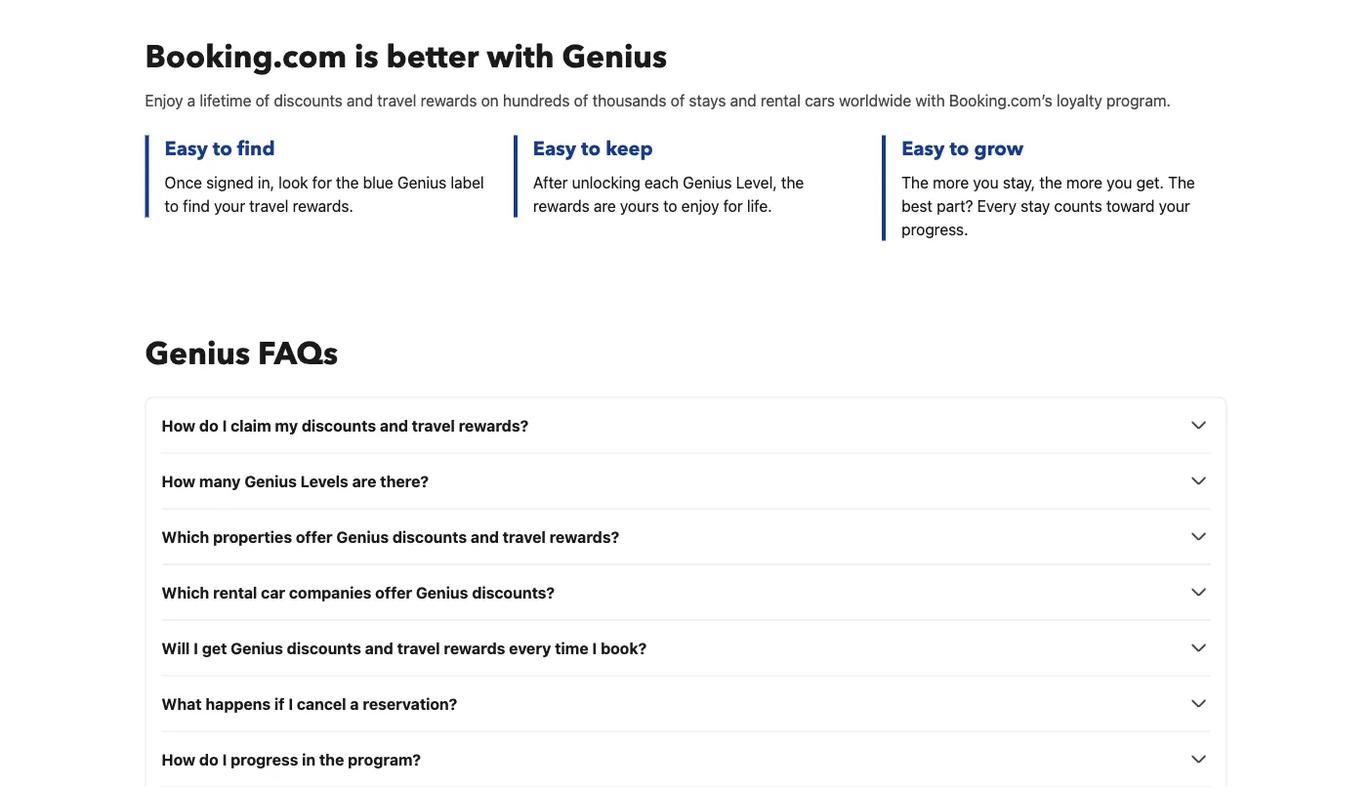 Task type: describe. For each thing, give the bounding box(es) containing it.
lifetime
[[200, 91, 252, 109]]

and for will i get genius discounts and travel rewards every time i book?
[[365, 639, 394, 657]]

if
[[275, 695, 285, 713]]

easy for easy to grow
[[902, 135, 945, 162]]

in
[[302, 750, 316, 769]]

are inside after unlocking each genius level, the rewards are yours to enjoy for life.
[[594, 196, 616, 215]]

book?
[[601, 639, 647, 657]]

2 of from the left
[[574, 91, 589, 109]]

the for how do i progress in the program?
[[320, 750, 344, 769]]

progress.
[[902, 220, 969, 238]]

rewards? inside dropdown button
[[550, 528, 620, 546]]

time
[[555, 639, 589, 657]]

how for how do i progress in the program?
[[162, 750, 196, 769]]

program.
[[1107, 91, 1172, 109]]

0 vertical spatial rental
[[761, 91, 801, 109]]

how do i progress in the program?
[[162, 750, 421, 769]]

reservation?
[[363, 695, 458, 713]]

thousands
[[593, 91, 667, 109]]

faqs
[[258, 333, 338, 375]]

on
[[481, 91, 499, 109]]

easy for easy to find
[[165, 135, 208, 162]]

stay
[[1021, 196, 1051, 215]]

after
[[533, 173, 568, 191]]

0 vertical spatial find
[[237, 135, 275, 162]]

travel for get
[[397, 639, 440, 657]]

life.
[[747, 196, 773, 215]]

1 horizontal spatial with
[[916, 91, 946, 109]]

the more you stay, the more you get. the best part? every stay counts toward your progress.
[[902, 173, 1196, 238]]

booking.com is better with genius
[[145, 36, 668, 78]]

1 vertical spatial offer
[[375, 583, 412, 602]]

discounts?
[[472, 583, 555, 602]]

easy to keep
[[533, 135, 653, 162]]

easy to find
[[165, 135, 275, 162]]

happens
[[206, 695, 271, 713]]

better
[[387, 36, 479, 78]]

once signed in, look for the blue genius label to find your travel rewards.
[[165, 173, 484, 215]]

companies
[[289, 583, 372, 602]]

easy to grow
[[902, 135, 1024, 162]]

to for keep
[[581, 135, 601, 162]]

2 you from the left
[[1107, 173, 1133, 191]]

genius up "claim"
[[145, 333, 250, 375]]

discounts for get
[[287, 639, 362, 657]]

properties
[[213, 528, 292, 546]]

a inside 'dropdown button'
[[350, 695, 359, 713]]

there?
[[380, 472, 429, 490]]

genius faqs
[[145, 333, 338, 375]]

each
[[645, 173, 679, 191]]

enjoy
[[682, 196, 720, 215]]

hundreds
[[503, 91, 570, 109]]

will i get genius discounts and travel rewards every time i book? button
[[162, 636, 1211, 660]]

1 of from the left
[[256, 91, 270, 109]]

for inside after unlocking each genius level, the rewards are yours to enjoy for life.
[[724, 196, 743, 215]]

do for claim
[[199, 416, 219, 435]]

how for how do i claim my discounts and travel rewards?
[[162, 416, 196, 435]]

do for progress
[[199, 750, 219, 769]]

rewards.
[[293, 196, 354, 215]]

the for once signed in, look for the blue genius label to find your travel rewards.
[[336, 173, 359, 191]]

which properties offer genius discounts and travel rewards?
[[162, 528, 620, 546]]

part?
[[937, 196, 974, 215]]

genius inside the which properties offer genius discounts and travel rewards? dropdown button
[[337, 528, 389, 546]]

how for how many genius levels are there?
[[162, 472, 196, 490]]

how many genius levels are there?
[[162, 472, 429, 490]]

counts
[[1055, 196, 1103, 215]]

and for which properties offer genius discounts and travel rewards?
[[471, 528, 499, 546]]

many
[[199, 472, 241, 490]]

which rental car companies offer genius discounts? button
[[162, 581, 1211, 604]]

which for which rental car companies offer genius discounts?
[[162, 583, 209, 602]]

your inside once signed in, look for the blue genius label to find your travel rewards.
[[214, 196, 245, 215]]

rewards for on
[[421, 91, 477, 109]]

keep
[[606, 135, 653, 162]]

worldwide
[[840, 91, 912, 109]]

cancel
[[297, 695, 347, 713]]

genius inside once signed in, look for the blue genius label to find your travel rewards.
[[398, 173, 447, 191]]

will i get genius discounts and travel rewards every time i book?
[[162, 639, 647, 657]]

loyalty
[[1057, 91, 1103, 109]]

1 the from the left
[[902, 173, 929, 191]]

2 more from the left
[[1067, 173, 1103, 191]]

travel for offer
[[503, 528, 546, 546]]

2 the from the left
[[1169, 173, 1196, 191]]

how do i claim my discounts and travel rewards?
[[162, 416, 529, 435]]

0 horizontal spatial with
[[487, 36, 555, 78]]

0 vertical spatial a
[[187, 91, 196, 109]]

your inside the more you stay, the more you get. the best part? every stay counts toward your progress.
[[1160, 196, 1191, 215]]

toward
[[1107, 196, 1155, 215]]

i right time
[[593, 639, 597, 657]]

travel up there?
[[412, 416, 455, 435]]

the inside the more you stay, the more you get. the best part? every stay counts toward your progress.
[[1040, 173, 1063, 191]]

rewards? inside dropdown button
[[459, 416, 529, 435]]

after unlocking each genius level, the rewards are yours to enjoy for life.
[[533, 173, 805, 215]]

progress
[[231, 750, 298, 769]]

stays
[[689, 91, 726, 109]]

which rental car companies offer genius discounts?
[[162, 583, 555, 602]]

booking.com's
[[950, 91, 1053, 109]]



Task type: locate. For each thing, give the bounding box(es) containing it.
do inside dropdown button
[[199, 416, 219, 435]]

find inside once signed in, look for the blue genius label to find your travel rewards.
[[183, 196, 210, 215]]

do left progress
[[199, 750, 219, 769]]

of
[[256, 91, 270, 109], [574, 91, 589, 109], [671, 91, 685, 109]]

0 horizontal spatial of
[[256, 91, 270, 109]]

to for find
[[213, 135, 232, 162]]

1 vertical spatial which
[[162, 583, 209, 602]]

1 your from the left
[[214, 196, 245, 215]]

to down the once
[[165, 196, 179, 215]]

the inside 'dropdown button'
[[320, 750, 344, 769]]

get.
[[1137, 173, 1165, 191]]

discounts for offer
[[393, 528, 467, 546]]

which down many
[[162, 528, 209, 546]]

1 horizontal spatial find
[[237, 135, 275, 162]]

are inside dropdown button
[[352, 472, 377, 490]]

rental left car in the left of the page
[[213, 583, 257, 602]]

i left progress
[[222, 750, 227, 769]]

0 horizontal spatial the
[[902, 173, 929, 191]]

0 horizontal spatial find
[[183, 196, 210, 215]]

how do i claim my discounts and travel rewards? button
[[162, 414, 1211, 437]]

0 horizontal spatial rewards?
[[459, 416, 529, 435]]

genius right many
[[245, 472, 297, 490]]

look
[[279, 173, 308, 191]]

more up counts
[[1067, 173, 1103, 191]]

and down which rental car companies offer genius discounts?
[[365, 639, 394, 657]]

the up the stay
[[1040, 173, 1063, 191]]

2 do from the top
[[199, 750, 219, 769]]

a
[[187, 91, 196, 109], [350, 695, 359, 713]]

for left life.
[[724, 196, 743, 215]]

to left grow
[[950, 135, 970, 162]]

rewards?
[[459, 416, 529, 435], [550, 528, 620, 546]]

your down signed
[[214, 196, 245, 215]]

rental
[[761, 91, 801, 109], [213, 583, 257, 602]]

easy for easy to keep
[[533, 135, 577, 162]]

1 horizontal spatial your
[[1160, 196, 1191, 215]]

my
[[275, 416, 298, 435]]

which up 'will'
[[162, 583, 209, 602]]

the inside after unlocking each genius level, the rewards are yours to enjoy for life.
[[782, 173, 805, 191]]

1 vertical spatial a
[[350, 695, 359, 713]]

genius right blue on the top left of the page
[[398, 173, 447, 191]]

0 horizontal spatial rental
[[213, 583, 257, 602]]

rewards left every
[[444, 639, 506, 657]]

0 horizontal spatial easy
[[165, 135, 208, 162]]

1 horizontal spatial easy
[[533, 135, 577, 162]]

3 easy from the left
[[902, 135, 945, 162]]

discounts down there?
[[393, 528, 467, 546]]

discounts right my
[[302, 416, 376, 435]]

i left "claim"
[[222, 416, 227, 435]]

which for which properties offer genius discounts and travel rewards?
[[162, 528, 209, 546]]

will
[[162, 639, 190, 657]]

offer down levels
[[296, 528, 333, 546]]

find
[[237, 135, 275, 162], [183, 196, 210, 215]]

label
[[451, 173, 484, 191]]

0 horizontal spatial are
[[352, 472, 377, 490]]

discounts inside will i get genius discounts and travel rewards every time i book? dropdown button
[[287, 639, 362, 657]]

0 vertical spatial for
[[312, 173, 332, 191]]

claim
[[231, 416, 271, 435]]

0 horizontal spatial offer
[[296, 528, 333, 546]]

discounts
[[274, 91, 343, 109], [302, 416, 376, 435], [393, 528, 467, 546], [287, 639, 362, 657]]

car
[[261, 583, 285, 602]]

i right if
[[289, 695, 293, 713]]

2 vertical spatial how
[[162, 750, 196, 769]]

2 horizontal spatial easy
[[902, 135, 945, 162]]

i
[[222, 416, 227, 435], [194, 639, 198, 657], [593, 639, 597, 657], [289, 695, 293, 713], [222, 750, 227, 769]]

enjoy a lifetime of discounts and travel rewards on hundreds of thousands of stays and rental cars worldwide with booking.com's loyalty program.
[[145, 91, 1172, 109]]

0 vertical spatial with
[[487, 36, 555, 78]]

grow
[[975, 135, 1024, 162]]

travel up discounts?
[[503, 528, 546, 546]]

1 vertical spatial are
[[352, 472, 377, 490]]

a right enjoy
[[187, 91, 196, 109]]

are down unlocking
[[594, 196, 616, 215]]

easy up the once
[[165, 135, 208, 162]]

rewards for every
[[444, 639, 506, 657]]

2 which from the top
[[162, 583, 209, 602]]

what happens if i cancel a reservation?
[[162, 695, 458, 713]]

to for grow
[[950, 135, 970, 162]]

do
[[199, 416, 219, 435], [199, 750, 219, 769]]

program?
[[348, 750, 421, 769]]

1 more from the left
[[933, 173, 970, 191]]

rental left cars
[[761, 91, 801, 109]]

how left many
[[162, 472, 196, 490]]

how do i progress in the program? button
[[162, 748, 1211, 771]]

0 horizontal spatial your
[[214, 196, 245, 215]]

to down each
[[664, 196, 678, 215]]

to inside after unlocking each genius level, the rewards are yours to enjoy for life.
[[664, 196, 678, 215]]

to
[[213, 135, 232, 162], [581, 135, 601, 162], [950, 135, 970, 162], [165, 196, 179, 215], [664, 196, 678, 215]]

how inside 'dropdown button'
[[162, 750, 196, 769]]

travel up reservation?
[[397, 639, 440, 657]]

rewards inside after unlocking each genius level, the rewards are yours to enjoy for life.
[[533, 196, 590, 215]]

and down is
[[347, 91, 373, 109]]

enjoy
[[145, 91, 183, 109]]

travel inside once signed in, look for the blue genius label to find your travel rewards.
[[249, 196, 289, 215]]

signed
[[206, 173, 254, 191]]

the right in
[[320, 750, 344, 769]]

of right hundreds at the top
[[574, 91, 589, 109]]

1 horizontal spatial of
[[574, 91, 589, 109]]

get
[[202, 639, 227, 657]]

0 horizontal spatial more
[[933, 173, 970, 191]]

0 horizontal spatial a
[[187, 91, 196, 109]]

the up the best
[[902, 173, 929, 191]]

how
[[162, 416, 196, 435], [162, 472, 196, 490], [162, 750, 196, 769]]

1 do from the top
[[199, 416, 219, 435]]

1 horizontal spatial rental
[[761, 91, 801, 109]]

rental inside dropdown button
[[213, 583, 257, 602]]

of left stays on the right top of the page
[[671, 91, 685, 109]]

0 vertical spatial do
[[199, 416, 219, 435]]

1 vertical spatial how
[[162, 472, 196, 490]]

the inside once signed in, look for the blue genius label to find your travel rewards.
[[336, 173, 359, 191]]

1 you from the left
[[974, 173, 999, 191]]

for inside once signed in, look for the blue genius label to find your travel rewards.
[[312, 173, 332, 191]]

easy
[[165, 135, 208, 162], [533, 135, 577, 162], [902, 135, 945, 162]]

rewards left the on
[[421, 91, 477, 109]]

discounts for lifetime
[[274, 91, 343, 109]]

discounts inside the which properties offer genius discounts and travel rewards? dropdown button
[[393, 528, 467, 546]]

genius up thousands
[[562, 36, 668, 78]]

which properties offer genius discounts and travel rewards? button
[[162, 525, 1211, 549]]

2 easy from the left
[[533, 135, 577, 162]]

3 of from the left
[[671, 91, 685, 109]]

1 easy from the left
[[165, 135, 208, 162]]

with
[[487, 36, 555, 78], [916, 91, 946, 109]]

the right "level,"
[[782, 173, 805, 191]]

more up part?
[[933, 173, 970, 191]]

are right levels
[[352, 472, 377, 490]]

every
[[978, 196, 1017, 215]]

level,
[[736, 173, 778, 191]]

and up discounts?
[[471, 528, 499, 546]]

2 vertical spatial rewards
[[444, 639, 506, 657]]

0 vertical spatial rewards?
[[459, 416, 529, 435]]

1 horizontal spatial you
[[1107, 173, 1133, 191]]

your down get.
[[1160, 196, 1191, 215]]

i inside 'dropdown button'
[[222, 750, 227, 769]]

you up toward
[[1107, 173, 1133, 191]]

once
[[165, 173, 202, 191]]

genius up which rental car companies offer genius discounts?
[[337, 528, 389, 546]]

rewards
[[421, 91, 477, 109], [533, 196, 590, 215], [444, 639, 506, 657]]

1 horizontal spatial are
[[594, 196, 616, 215]]

which
[[162, 528, 209, 546], [162, 583, 209, 602]]

1 horizontal spatial a
[[350, 695, 359, 713]]

discounts down booking.com
[[274, 91, 343, 109]]

0 vertical spatial which
[[162, 528, 209, 546]]

and right stays on the right top of the page
[[730, 91, 757, 109]]

levels
[[301, 472, 349, 490]]

in,
[[258, 173, 275, 191]]

2 horizontal spatial of
[[671, 91, 685, 109]]

easy up the best
[[902, 135, 945, 162]]

of right lifetime
[[256, 91, 270, 109]]

2 how from the top
[[162, 472, 196, 490]]

and for enjoy a lifetime of discounts and travel rewards on hundreds of thousands of stays and rental cars worldwide with booking.com's loyalty program.
[[347, 91, 373, 109]]

travel inside dropdown button
[[503, 528, 546, 546]]

to up signed
[[213, 135, 232, 162]]

1 vertical spatial do
[[199, 750, 219, 769]]

travel for lifetime
[[377, 91, 417, 109]]

are
[[594, 196, 616, 215], [352, 472, 377, 490]]

genius right get
[[231, 639, 283, 657]]

1 horizontal spatial offer
[[375, 583, 412, 602]]

offer
[[296, 528, 333, 546], [375, 583, 412, 602]]

find down the once
[[183, 196, 210, 215]]

what happens if i cancel a reservation? button
[[162, 692, 1211, 716]]

0 vertical spatial are
[[594, 196, 616, 215]]

and up there?
[[380, 416, 408, 435]]

cars
[[805, 91, 835, 109]]

blue
[[363, 173, 394, 191]]

1 vertical spatial rental
[[213, 583, 257, 602]]

1 horizontal spatial more
[[1067, 173, 1103, 191]]

to up unlocking
[[581, 135, 601, 162]]

discounts up cancel
[[287, 639, 362, 657]]

genius inside which rental car companies offer genius discounts? dropdown button
[[416, 583, 469, 602]]

1 which from the top
[[162, 528, 209, 546]]

the left blue on the top left of the page
[[336, 173, 359, 191]]

genius inside after unlocking each genius level, the rewards are yours to enjoy for life.
[[683, 173, 732, 191]]

you
[[974, 173, 999, 191], [1107, 173, 1133, 191]]

to inside once signed in, look for the blue genius label to find your travel rewards.
[[165, 196, 179, 215]]

0 horizontal spatial you
[[974, 173, 999, 191]]

unlocking
[[572, 173, 641, 191]]

0 vertical spatial how
[[162, 416, 196, 435]]

the for after unlocking each genius level, the rewards are yours to enjoy for life.
[[782, 173, 805, 191]]

do left "claim"
[[199, 416, 219, 435]]

1 vertical spatial find
[[183, 196, 210, 215]]

what
[[162, 695, 202, 713]]

genius inside how many genius levels are there? dropdown button
[[245, 472, 297, 490]]

do inside 'dropdown button'
[[199, 750, 219, 769]]

0 vertical spatial offer
[[296, 528, 333, 546]]

yours
[[620, 196, 659, 215]]

the
[[902, 173, 929, 191], [1169, 173, 1196, 191]]

1 vertical spatial rewards
[[533, 196, 590, 215]]

with right the worldwide
[[916, 91, 946, 109]]

how left "claim"
[[162, 416, 196, 435]]

rewards down after
[[533, 196, 590, 215]]

a right cancel
[[350, 695, 359, 713]]

the right get.
[[1169, 173, 1196, 191]]

travel down in,
[[249, 196, 289, 215]]

1 vertical spatial for
[[724, 196, 743, 215]]

0 vertical spatial rewards
[[421, 91, 477, 109]]

genius up enjoy
[[683, 173, 732, 191]]

discounts inside how do i claim my discounts and travel rewards? dropdown button
[[302, 416, 376, 435]]

your
[[214, 196, 245, 215], [1160, 196, 1191, 215]]

genius up will i get genius discounts and travel rewards every time i book?
[[416, 583, 469, 602]]

travel down booking.com is better with genius
[[377, 91, 417, 109]]

for
[[312, 173, 332, 191], [724, 196, 743, 215]]

best
[[902, 196, 933, 215]]

find up in,
[[237, 135, 275, 162]]

and
[[347, 91, 373, 109], [730, 91, 757, 109], [380, 416, 408, 435], [471, 528, 499, 546], [365, 639, 394, 657]]

how many genius levels are there? button
[[162, 469, 1211, 493]]

for up the rewards.
[[312, 173, 332, 191]]

booking.com
[[145, 36, 347, 78]]

easy up after
[[533, 135, 577, 162]]

1 vertical spatial rewards?
[[550, 528, 620, 546]]

1 vertical spatial with
[[916, 91, 946, 109]]

1 horizontal spatial rewards?
[[550, 528, 620, 546]]

the
[[336, 173, 359, 191], [782, 173, 805, 191], [1040, 173, 1063, 191], [320, 750, 344, 769]]

2 your from the left
[[1160, 196, 1191, 215]]

0 horizontal spatial for
[[312, 173, 332, 191]]

1 horizontal spatial for
[[724, 196, 743, 215]]

how down what
[[162, 750, 196, 769]]

i inside 'dropdown button'
[[289, 695, 293, 713]]

with up hundreds at the top
[[487, 36, 555, 78]]

more
[[933, 173, 970, 191], [1067, 173, 1103, 191]]

every
[[509, 639, 551, 657]]

is
[[355, 36, 379, 78]]

stay,
[[1003, 173, 1036, 191]]

3 how from the top
[[162, 750, 196, 769]]

you up 'every'
[[974, 173, 999, 191]]

rewards inside will i get genius discounts and travel rewards every time i book? dropdown button
[[444, 639, 506, 657]]

1 how from the top
[[162, 416, 196, 435]]

1 horizontal spatial the
[[1169, 173, 1196, 191]]

and inside dropdown button
[[471, 528, 499, 546]]

offer down "which properties offer genius discounts and travel rewards?"
[[375, 583, 412, 602]]

genius inside will i get genius discounts and travel rewards every time i book? dropdown button
[[231, 639, 283, 657]]

i left get
[[194, 639, 198, 657]]



Task type: vqa. For each thing, say whether or not it's contained in the screenshot.
part?
yes



